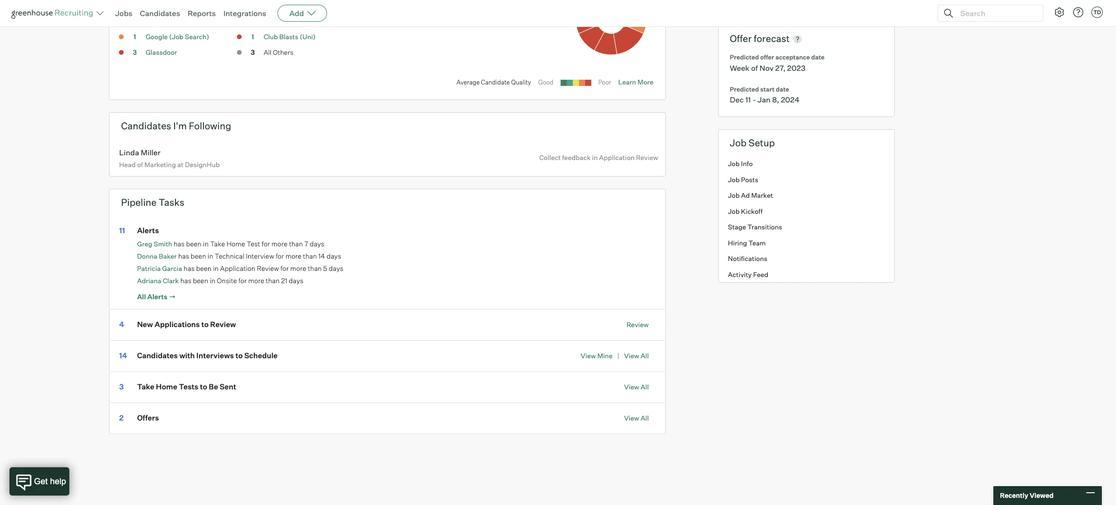 Task type: describe. For each thing, give the bounding box(es) containing it.
days right 7
[[310, 240, 325, 248]]

greg smith link
[[137, 240, 172, 248]]

patricia garcia link
[[137, 264, 182, 272]]

ad
[[741, 191, 750, 199]]

candidates for candidates i'm following
[[121, 120, 171, 132]]

0 vertical spatial application
[[599, 153, 635, 161]]

than left 21
[[266, 277, 280, 285]]

average candidate quality
[[457, 78, 531, 86]]

google
[[146, 33, 168, 41]]

page
[[280, 2, 296, 10]]

for right interview
[[276, 252, 284, 260]]

date inside predicted start date dec 11 - jan 8, 2024
[[776, 85, 790, 93]]

more
[[638, 78, 654, 86]]

0 horizontal spatial 11
[[119, 226, 125, 235]]

applications
[[155, 320, 200, 329]]

job ad market link
[[719, 188, 895, 203]]

1 horizontal spatial 3
[[133, 48, 137, 56]]

linkedin
[[264, 17, 291, 25]]

view all for offers
[[624, 414, 649, 422]]

artisanal
[[146, 2, 174, 10]]

onsite
[[217, 277, 237, 285]]

google (job search) link
[[146, 33, 209, 41]]

week
[[730, 63, 750, 73]]

candidates for candidates link
[[140, 8, 180, 18]]

0 vertical spatial to
[[201, 320, 209, 329]]

posts
[[741, 175, 759, 184]]

more down interview
[[248, 277, 264, 285]]

7
[[305, 240, 308, 248]]

all alerts →
[[137, 293, 176, 301]]

27,
[[776, 63, 786, 73]]

pipeline
[[121, 197, 157, 208]]

td
[[1094, 9, 1102, 16]]

view all for take home tests to be sent
[[624, 383, 649, 391]]

sent
[[220, 382, 236, 392]]

job for job setup
[[730, 137, 747, 149]]

market
[[752, 191, 773, 199]]

job for job kickoff
[[728, 207, 740, 215]]

new
[[137, 320, 153, 329]]

review inside greg smith has been in take home test for more than 7 days donna baker has been in technical interview for more than 14 days patricia garcia has been in application review for more than 5 days adriana clark has been in onsite for more than 21 days
[[257, 264, 279, 273]]

-
[[753, 95, 756, 104]]

2 link left offers
[[119, 413, 136, 423]]

predicted start date dec 11 - jan 8, 2024
[[730, 85, 800, 104]]

predicted for week
[[730, 53, 759, 61]]

designhub
[[185, 160, 220, 168]]

predicted for 11
[[730, 85, 759, 93]]

meetups link
[[146, 17, 173, 25]]

reports link
[[188, 8, 216, 18]]

1 vertical spatial home
[[156, 382, 177, 392]]

0 horizontal spatial 14
[[119, 351, 127, 360]]

jobs link
[[115, 8, 132, 18]]

2 for 2 "link" left of meetups link
[[133, 17, 137, 25]]

mine
[[598, 352, 613, 360]]

1 for club
[[252, 33, 254, 41]]

than left 5
[[308, 264, 322, 273]]

integrations link
[[224, 8, 266, 18]]

0 vertical spatial alerts
[[137, 226, 159, 235]]

candidates i'm following
[[121, 120, 231, 132]]

14 link
[[119, 351, 136, 360]]

greg
[[137, 240, 152, 248]]

setup
[[749, 137, 775, 149]]

feedback
[[562, 153, 591, 161]]

donna baker link
[[137, 252, 177, 260]]

notifications
[[728, 255, 768, 263]]

head
[[119, 160, 136, 168]]

4 link
[[119, 320, 136, 329]]

2024
[[781, 95, 800, 104]]

date inside predicted offer acceptance date week of nov 27, 2023
[[812, 53, 825, 61]]

been right baker
[[191, 252, 206, 260]]

2 link left meetups link
[[125, 17, 144, 27]]

1 vertical spatial 3 link
[[119, 382, 136, 392]]

add
[[289, 8, 304, 18]]

has right garcia
[[184, 264, 195, 273]]

job posts
[[728, 175, 759, 184]]

miller
[[141, 148, 161, 157]]

notifications link
[[719, 251, 895, 267]]

average
[[457, 78, 480, 86]]

info
[[741, 160, 753, 168]]

of inside linda miller head of marketing at designhub
[[137, 160, 143, 168]]

days right 5
[[329, 264, 344, 273]]

0 horizontal spatial 3
[[119, 382, 124, 392]]

tasks
[[159, 197, 185, 208]]

(job
[[169, 33, 184, 41]]

transitions
[[748, 223, 783, 231]]

greg smith has been in take home test for more than 7 days donna baker has been in technical interview for more than 14 days patricia garcia has been in application review for more than 5 days adriana clark has been in onsite for more than 21 days
[[137, 240, 344, 285]]

more up interview
[[272, 240, 288, 248]]

club blasts (uni)
[[264, 33, 316, 41]]

job setup
[[730, 137, 775, 149]]

1 view all link from the top
[[624, 352, 649, 360]]

to for tests
[[200, 382, 207, 392]]

candidate
[[481, 78, 510, 86]]

learn more link
[[619, 78, 654, 86]]

than down 7
[[303, 252, 317, 260]]

1 link for google (job search)
[[125, 32, 144, 43]]

Search text field
[[958, 6, 1035, 20]]

2 for 2 "link" left of linkedin
[[251, 17, 255, 25]]

quality
[[511, 78, 531, 86]]

recently viewed
[[1001, 492, 1054, 500]]

feed
[[754, 270, 769, 278]]

for up 21
[[281, 264, 289, 273]]

baker
[[159, 252, 177, 260]]

predicted offer acceptance date week of nov 27, 2023
[[730, 53, 825, 73]]

on
[[297, 2, 305, 10]]

days right 21
[[289, 277, 304, 285]]

with
[[179, 351, 195, 360]]

reports
[[188, 8, 216, 18]]

5
[[323, 264, 327, 273]]

all others
[[264, 48, 294, 56]]

interviews
[[196, 351, 234, 360]]

jobs for jobs page on your website
[[264, 2, 279, 10]]

view mine link
[[581, 352, 613, 360]]

interview
[[246, 252, 274, 260]]

offer
[[730, 33, 752, 44]]

2 link left linkedin
[[243, 17, 262, 27]]

new applications to review
[[137, 320, 236, 329]]

been right smith
[[186, 240, 202, 248]]

adriana clark link
[[137, 277, 179, 285]]

days up 5
[[327, 252, 341, 260]]

adriana
[[137, 277, 161, 285]]

hiring
[[728, 239, 747, 247]]

artisanal talent
[[146, 2, 194, 10]]



Task type: locate. For each thing, give the bounding box(es) containing it.
3 link
[[125, 48, 144, 59], [119, 382, 136, 392]]

2 predicted from the top
[[730, 85, 759, 93]]

candidates with interviews to schedule
[[137, 351, 278, 360]]

0 vertical spatial predicted
[[730, 53, 759, 61]]

good
[[538, 78, 554, 86]]

jan
[[758, 95, 771, 104]]

1 vertical spatial view all
[[624, 414, 649, 422]]

all
[[264, 48, 272, 56], [137, 293, 146, 301], [641, 352, 649, 360], [641, 383, 649, 391], [641, 414, 649, 422]]

date
[[812, 53, 825, 61], [776, 85, 790, 93]]

3 down 14 link
[[119, 382, 124, 392]]

1 vertical spatial view all link
[[624, 383, 649, 391]]

jobs for jobs
[[115, 8, 132, 18]]

application inside greg smith has been in take home test for more than 7 days donna baker has been in technical interview for more than 14 days patricia garcia has been in application review for more than 5 days adriana clark has been in onsite for more than 21 days
[[220, 264, 255, 273]]

for right onsite
[[239, 277, 247, 285]]

forecast
[[754, 33, 790, 44]]

of left nov
[[752, 63, 758, 73]]

home
[[227, 240, 245, 248], [156, 382, 177, 392]]

8,
[[773, 95, 780, 104]]

jobs up the linkedin link
[[264, 2, 279, 10]]

1 vertical spatial alerts
[[147, 293, 167, 301]]

1 left club
[[252, 33, 254, 41]]

0 vertical spatial date
[[812, 53, 825, 61]]

predicted up the "week"
[[730, 53, 759, 61]]

alerts left '→' at the bottom left of page
[[147, 293, 167, 301]]

0 vertical spatial take
[[210, 240, 225, 248]]

3 link down 14 link
[[119, 382, 136, 392]]

0 vertical spatial view all link
[[624, 352, 649, 360]]

1 horizontal spatial home
[[227, 240, 245, 248]]

dec
[[730, 95, 744, 104]]

donna
[[137, 252, 157, 260]]

glassdoor
[[146, 48, 177, 56]]

3 left the all others
[[251, 48, 255, 56]]

recently
[[1001, 492, 1029, 500]]

0 vertical spatial candidates
[[140, 8, 180, 18]]

2 right jobs link
[[133, 17, 137, 25]]

start
[[761, 85, 775, 93]]

1 vertical spatial application
[[220, 264, 255, 273]]

0 vertical spatial 11
[[746, 95, 751, 104]]

1 link
[[125, 32, 144, 43], [243, 32, 262, 43]]

date up 8,
[[776, 85, 790, 93]]

take up offers
[[137, 382, 154, 392]]

1 link left club
[[243, 32, 262, 43]]

job info
[[728, 160, 753, 168]]

alerts
[[137, 226, 159, 235], [147, 293, 167, 301]]

of
[[752, 63, 758, 73], [137, 160, 143, 168]]

your
[[306, 2, 320, 10]]

predicted inside predicted start date dec 11 - jan 8, 2024
[[730, 85, 759, 93]]

1 horizontal spatial of
[[752, 63, 758, 73]]

home up technical
[[227, 240, 245, 248]]

jobs page on your website
[[264, 2, 346, 10]]

garcia
[[162, 264, 182, 272]]

view all link for take home tests to be sent
[[624, 383, 649, 391]]

learn more
[[619, 78, 654, 86]]

job info link
[[719, 156, 895, 172]]

2 link
[[243, 1, 262, 12], [125, 17, 144, 27], [243, 17, 262, 27], [119, 413, 136, 423]]

hiring team
[[728, 239, 766, 247]]

of inside predicted offer acceptance date week of nov 27, 2023
[[752, 63, 758, 73]]

2 left page
[[251, 2, 255, 10]]

pipeline tasks
[[121, 197, 185, 208]]

job kickoff link
[[719, 203, 895, 219]]

been left onsite
[[193, 277, 208, 285]]

application
[[599, 153, 635, 161], [220, 264, 255, 273]]

1 1 link from the left
[[125, 32, 144, 43]]

more
[[272, 240, 288, 248], [286, 252, 302, 260], [290, 264, 306, 273], [248, 277, 264, 285]]

in
[[592, 153, 598, 161], [203, 240, 209, 248], [208, 252, 213, 260], [213, 264, 219, 273], [210, 277, 215, 285]]

take home tests to be sent
[[137, 382, 236, 392]]

date right acceptance at the right top of the page
[[812, 53, 825, 61]]

3 left glassdoor
[[133, 48, 137, 56]]

0 vertical spatial of
[[752, 63, 758, 73]]

all inside view mine | view all
[[641, 352, 649, 360]]

application right the feedback
[[599, 153, 635, 161]]

been right garcia
[[196, 264, 212, 273]]

2 link left page
[[243, 1, 262, 12]]

11 left -
[[746, 95, 751, 104]]

2 left linkedin
[[251, 17, 255, 25]]

to left be at the left bottom of page
[[200, 382, 207, 392]]

0 vertical spatial 3 link
[[125, 48, 144, 59]]

be
[[209, 382, 218, 392]]

has right clark
[[180, 277, 191, 285]]

linkedin link
[[264, 17, 291, 25]]

1 link for club blasts (uni)
[[243, 32, 262, 43]]

job posts link
[[719, 172, 895, 188]]

1 vertical spatial 11
[[119, 226, 125, 235]]

14 down 4
[[119, 351, 127, 360]]

→
[[169, 293, 176, 301]]

to for interviews
[[236, 351, 243, 360]]

2 vertical spatial view all link
[[624, 414, 649, 422]]

jobs
[[264, 2, 279, 10], [115, 8, 132, 18]]

0 horizontal spatial application
[[220, 264, 255, 273]]

job left info
[[728, 160, 740, 168]]

of right 'head'
[[137, 160, 143, 168]]

1 vertical spatial take
[[137, 382, 154, 392]]

website
[[322, 2, 346, 10]]

1 for google
[[133, 33, 136, 41]]

smith
[[154, 240, 172, 248]]

1 vertical spatial predicted
[[730, 85, 759, 93]]

0 vertical spatial home
[[227, 240, 245, 248]]

|
[[618, 351, 620, 360]]

1 predicted from the top
[[730, 53, 759, 61]]

integrations
[[224, 8, 266, 18]]

3 view all link from the top
[[624, 414, 649, 422]]

others
[[273, 48, 294, 56]]

2 view all from the top
[[624, 414, 649, 422]]

2 horizontal spatial 3
[[251, 48, 255, 56]]

home inside greg smith has been in take home test for more than 7 days donna baker has been in technical interview for more than 14 days patricia garcia has been in application review for more than 5 days adriana clark has been in onsite for more than 21 days
[[227, 240, 245, 248]]

search)
[[185, 33, 209, 41]]

0 horizontal spatial jobs
[[115, 8, 132, 18]]

1 horizontal spatial date
[[812, 53, 825, 61]]

1 horizontal spatial application
[[599, 153, 635, 161]]

predicted inside predicted offer acceptance date week of nov 27, 2023
[[730, 53, 759, 61]]

for right test
[[262, 240, 270, 248]]

11
[[746, 95, 751, 104], [119, 226, 125, 235]]

2 for 2 "link" to the left of page
[[251, 2, 255, 10]]

2023
[[788, 63, 806, 73]]

2 vertical spatial to
[[200, 382, 207, 392]]

1 horizontal spatial 1 link
[[243, 32, 262, 43]]

take up technical
[[210, 240, 225, 248]]

1 link left 'google'
[[125, 32, 144, 43]]

job ad market
[[728, 191, 773, 199]]

patricia
[[137, 264, 161, 272]]

1 vertical spatial date
[[776, 85, 790, 93]]

1 horizontal spatial 14
[[319, 252, 325, 260]]

linda miller head of marketing at designhub
[[119, 148, 220, 168]]

0 horizontal spatial 1 link
[[125, 32, 144, 43]]

1 1 from the left
[[133, 33, 136, 41]]

2 for 2 "link" to the left of offers
[[119, 413, 124, 423]]

1 vertical spatial candidates
[[121, 120, 171, 132]]

view all link for offers
[[624, 414, 649, 422]]

schedule
[[244, 351, 278, 360]]

0 horizontal spatial of
[[137, 160, 143, 168]]

to left schedule
[[236, 351, 243, 360]]

0 horizontal spatial home
[[156, 382, 177, 392]]

0 horizontal spatial take
[[137, 382, 154, 392]]

team
[[749, 239, 766, 247]]

2 left offers
[[119, 413, 124, 423]]

candidates link
[[140, 8, 180, 18]]

collect
[[540, 153, 561, 161]]

job for job info
[[728, 160, 740, 168]]

2 1 from the left
[[252, 33, 254, 41]]

1 vertical spatial of
[[137, 160, 143, 168]]

jobs page on your website link
[[264, 2, 346, 10]]

has right smith
[[174, 240, 185, 248]]

job for job ad market
[[728, 191, 740, 199]]

4
[[119, 320, 124, 329]]

job up the job info
[[730, 137, 747, 149]]

greenhouse recruiting image
[[11, 8, 96, 19]]

1 horizontal spatial take
[[210, 240, 225, 248]]

application down technical
[[220, 264, 255, 273]]

activity
[[728, 270, 752, 278]]

2 view all link from the top
[[624, 383, 649, 391]]

1 view all from the top
[[624, 383, 649, 391]]

0 horizontal spatial date
[[776, 85, 790, 93]]

club
[[264, 33, 278, 41]]

11 inside predicted start date dec 11 - jan 8, 2024
[[746, 95, 751, 104]]

1 horizontal spatial 1
[[252, 33, 254, 41]]

11 down pipeline
[[119, 226, 125, 235]]

candidates for candidates with interviews to schedule
[[137, 351, 178, 360]]

3 link left glassdoor
[[125, 48, 144, 59]]

stage transitions link
[[719, 219, 895, 235]]

job for job posts
[[728, 175, 740, 184]]

0 vertical spatial 14
[[319, 252, 325, 260]]

1 vertical spatial to
[[236, 351, 243, 360]]

nov
[[760, 63, 774, 73]]

take inside greg smith has been in take home test for more than 7 days donna baker has been in technical interview for more than 14 days patricia garcia has been in application review for more than 5 days adriana clark has been in onsite for more than 21 days
[[210, 240, 225, 248]]

14 inside greg smith has been in take home test for more than 7 days donna baker has been in technical interview for more than 14 days patricia garcia has been in application review for more than 5 days adriana clark has been in onsite for more than 21 days
[[319, 252, 325, 260]]

predicted up "dec"
[[730, 85, 759, 93]]

1 horizontal spatial jobs
[[264, 2, 279, 10]]

1 horizontal spatial 11
[[746, 95, 751, 104]]

job left "posts"
[[728, 175, 740, 184]]

alerts up greg at the left of page
[[137, 226, 159, 235]]

offers
[[137, 413, 159, 423]]

test
[[247, 240, 260, 248]]

configure image
[[1054, 7, 1066, 18]]

stage transitions
[[728, 223, 783, 231]]

11 link
[[119, 226, 136, 235]]

linda
[[119, 148, 139, 157]]

2 1 link from the left
[[243, 32, 262, 43]]

14 up 5
[[319, 252, 325, 260]]

google (job search)
[[146, 33, 209, 41]]

activity feed link
[[719, 267, 895, 282]]

learn
[[619, 78, 636, 86]]

1 left 'google'
[[133, 33, 136, 41]]

0 vertical spatial view all
[[624, 383, 649, 391]]

0 horizontal spatial 1
[[133, 33, 136, 41]]

offer
[[761, 53, 775, 61]]

more up 21
[[286, 252, 302, 260]]

jobs left candidates link
[[115, 8, 132, 18]]

home left tests
[[156, 382, 177, 392]]

tests
[[179, 382, 198, 392]]

for
[[262, 240, 270, 248], [276, 252, 284, 260], [281, 264, 289, 273], [239, 277, 247, 285]]

than left 7
[[289, 240, 303, 248]]

td button
[[1092, 7, 1103, 18]]

2 vertical spatial candidates
[[137, 351, 178, 360]]

job up stage
[[728, 207, 740, 215]]

view
[[581, 352, 596, 360], [624, 352, 640, 360], [624, 383, 640, 391], [624, 414, 640, 422]]

to right the applications
[[201, 320, 209, 329]]

has right baker
[[178, 252, 189, 260]]

job left ad
[[728, 191, 740, 199]]

1 vertical spatial 14
[[119, 351, 127, 360]]

more down 7
[[290, 264, 306, 273]]

hiring team link
[[719, 235, 895, 251]]



Task type: vqa. For each thing, say whether or not it's contained in the screenshot.


